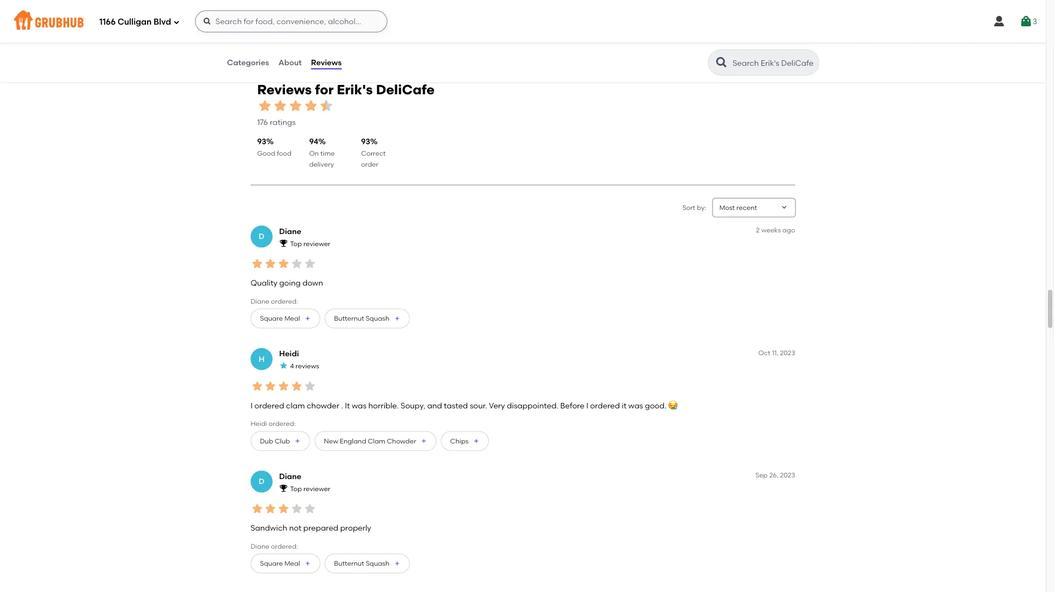 Task type: vqa. For each thing, say whether or not it's contained in the screenshot.
second $13.00 from the top
no



Task type: describe. For each thing, give the bounding box(es) containing it.
2 was from the left
[[628, 402, 643, 411]]

down
[[302, 279, 323, 288]]

diane down sandwich
[[251, 543, 269, 551]]

diane ordered: for sandwich
[[251, 543, 298, 551]]

soupy,
[[401, 402, 425, 411]]

recent
[[736, 204, 757, 212]]

reviews button
[[310, 43, 342, 82]]

176
[[257, 118, 268, 127]]

culligan
[[118, 17, 152, 27]]

heidi for heidi ordered:
[[251, 420, 267, 428]]

diane ordered: for quality
[[251, 298, 298, 306]]

😪
[[668, 402, 676, 411]]

2
[[756, 227, 760, 235]]

delicafe
[[376, 82, 435, 98]]

94
[[309, 137, 318, 147]]

4
[[290, 363, 294, 371]]

england
[[340, 438, 366, 446]]

Search Erik's DeliCafe search field
[[731, 58, 815, 68]]

1 was from the left
[[352, 402, 367, 411]]

reviewer for down
[[303, 240, 330, 248]]

4 reviews
[[290, 363, 319, 371]]

good.
[[645, 402, 666, 411]]

and
[[427, 402, 442, 411]]

heidi for heidi
[[279, 350, 299, 359]]

ordered: for not
[[271, 543, 298, 551]]

butternut for prepared
[[334, 560, 364, 568]]

sep
[[755, 472, 768, 480]]

93 correct order
[[361, 137, 386, 169]]

very
[[489, 402, 505, 411]]

plus icon image inside new england clam chowder 'button'
[[421, 438, 427, 445]]

diane up going on the top
[[279, 227, 301, 236]]

.
[[341, 402, 343, 411]]

3 button
[[1019, 12, 1037, 31]]

1 i from the left
[[251, 402, 253, 411]]

sep 26, 2023
[[755, 472, 795, 480]]

176 ratings
[[257, 118, 296, 127]]

club
[[275, 438, 290, 446]]

sandwich not prepared  properly
[[251, 524, 371, 534]]

1166 culligan blvd
[[99, 17, 171, 27]]

chips button
[[441, 432, 489, 452]]

meal for going
[[284, 315, 300, 323]]

ordered: for going
[[271, 298, 298, 306]]

ratings
[[270, 118, 296, 127]]

0 horizontal spatial svg image
[[173, 19, 180, 26]]

caret down icon image
[[780, 204, 789, 213]]

plus icon image inside chips button
[[473, 438, 480, 445]]

dub club button
[[251, 432, 310, 452]]

sort by:
[[682, 204, 706, 212]]

butternut squash button for quality  going  down
[[325, 309, 410, 329]]

tasted
[[444, 402, 468, 411]]

food
[[277, 149, 291, 157]]

quality  going  down
[[251, 279, 323, 288]]

93 for 93 correct order
[[361, 137, 370, 147]]

diane down the club
[[279, 472, 301, 482]]

chowder
[[387, 438, 416, 446]]

d for sandwich not prepared  properly
[[259, 478, 264, 487]]

disappointed.
[[507, 402, 558, 411]]

Search for food, convenience, alcohol... search field
[[195, 10, 387, 32]]

search icon image
[[715, 56, 728, 69]]

clam
[[286, 402, 305, 411]]

chips
[[450, 438, 469, 446]]

2023 for sandwich not prepared  properly
[[780, 472, 795, 480]]

butternut for down
[[334, 315, 364, 323]]

reviews for erik's delicafe
[[257, 82, 435, 98]]

dub club
[[260, 438, 290, 446]]

squash for quality  going  down
[[366, 315, 389, 323]]

i ordered clam chowder . it was horrible.  soupy, and tasted sour. very disappointed.  before i ordered it was good.  😪
[[251, 402, 676, 411]]

time
[[320, 149, 335, 157]]

2 ordered from the left
[[590, 402, 620, 411]]

reviews for reviews
[[311, 58, 342, 67]]

3
[[1033, 17, 1037, 26]]

about
[[278, 58, 302, 67]]

correct
[[361, 149, 386, 157]]

2023 for i ordered clam chowder . it was horrible.  soupy, and tasted sour. very disappointed.  before i ordered it was good.  😪
[[780, 349, 795, 357]]

it
[[622, 402, 626, 411]]

93 good food
[[257, 137, 291, 157]]



Task type: locate. For each thing, give the bounding box(es) containing it.
plus icon image inside the dub club button
[[294, 438, 301, 445]]

1 butternut squash from the top
[[334, 315, 389, 323]]

0 vertical spatial trophy icon image
[[279, 239, 288, 248]]

square for sandwich
[[260, 560, 283, 568]]

diane down quality
[[251, 298, 269, 306]]

0 vertical spatial 2023
[[780, 349, 795, 357]]

heidi
[[279, 350, 299, 359], [251, 420, 267, 428]]

square meal button down quality  going  down
[[251, 309, 320, 329]]

chowder
[[307, 402, 339, 411]]

0 horizontal spatial was
[[352, 402, 367, 411]]

1 vertical spatial squash
[[366, 560, 389, 568]]

clam
[[368, 438, 385, 446]]

meal
[[284, 315, 300, 323], [284, 560, 300, 568]]

1 square from the top
[[260, 315, 283, 323]]

2 93 from the left
[[361, 137, 370, 147]]

26,
[[769, 472, 778, 480]]

0 vertical spatial diane ordered:
[[251, 298, 298, 306]]

2 reviewer from the top
[[303, 485, 330, 493]]

top reviewer for down
[[290, 240, 330, 248]]

order
[[361, 161, 378, 169]]

square down sandwich
[[260, 560, 283, 568]]

1 trophy icon image from the top
[[279, 239, 288, 248]]

2023 right 11,
[[780, 349, 795, 357]]

1 vertical spatial 2023
[[780, 472, 795, 480]]

1 vertical spatial butternut
[[334, 560, 364, 568]]

0 horizontal spatial ordered
[[255, 402, 284, 411]]

square meal for sandwich
[[260, 560, 300, 568]]

0 vertical spatial d
[[259, 232, 264, 242]]

0 vertical spatial square meal button
[[251, 309, 320, 329]]

weeks
[[761, 227, 781, 235]]

svg image
[[992, 15, 1006, 28], [203, 17, 212, 26], [173, 19, 180, 26]]

reviewer up prepared
[[303, 485, 330, 493]]

0 vertical spatial reviewer
[[303, 240, 330, 248]]

top for not
[[290, 485, 302, 493]]

diane ordered: down sandwich
[[251, 543, 298, 551]]

2 top reviewer from the top
[[290, 485, 330, 493]]

before
[[560, 402, 584, 411]]

2 vertical spatial ordered:
[[271, 543, 298, 551]]

93 up correct
[[361, 137, 370, 147]]

2 butternut squash from the top
[[334, 560, 389, 568]]

0 vertical spatial square meal
[[260, 315, 300, 323]]

1 vertical spatial square
[[260, 560, 283, 568]]

butternut
[[334, 315, 364, 323], [334, 560, 364, 568]]

top reviewer for prepared
[[290, 485, 330, 493]]

2 d from the top
[[259, 478, 264, 487]]

butternut squash
[[334, 315, 389, 323], [334, 560, 389, 568]]

1 horizontal spatial i
[[586, 402, 588, 411]]

1 vertical spatial trophy icon image
[[279, 485, 288, 494]]

reviews up for
[[311, 58, 342, 67]]

1 square meal button from the top
[[251, 309, 320, 329]]

top up not
[[290, 485, 302, 493]]

1166
[[99, 17, 116, 27]]

d for quality  going  down
[[259, 232, 264, 242]]

butternut squash button
[[325, 309, 410, 329], [325, 555, 410, 574]]

heidi up dub
[[251, 420, 267, 428]]

1 top reviewer from the top
[[290, 240, 330, 248]]

94 on time delivery
[[309, 137, 335, 169]]

1 vertical spatial top
[[290, 485, 302, 493]]

reviewer up down
[[303, 240, 330, 248]]

squash for sandwich not prepared  properly
[[366, 560, 389, 568]]

i up heidi ordered:
[[251, 402, 253, 411]]

sandwich
[[251, 524, 287, 534]]

1 ordered from the left
[[255, 402, 284, 411]]

1 diane ordered: from the top
[[251, 298, 298, 306]]

by:
[[697, 204, 706, 212]]

square meal for quality
[[260, 315, 300, 323]]

top up going on the top
[[290, 240, 302, 248]]

meal down going on the top
[[284, 315, 300, 323]]

was
[[352, 402, 367, 411], [628, 402, 643, 411]]

93
[[257, 137, 266, 147], [361, 137, 370, 147]]

top reviewer up sandwich not prepared  properly
[[290, 485, 330, 493]]

1 square meal from the top
[[260, 315, 300, 323]]

butternut squash for quality  going  down
[[334, 315, 389, 323]]

plus icon image
[[304, 316, 311, 322], [394, 316, 400, 322], [294, 438, 301, 445], [421, 438, 427, 445], [473, 438, 480, 445], [304, 561, 311, 568], [394, 561, 400, 568]]

0 vertical spatial butternut
[[334, 315, 364, 323]]

1 horizontal spatial heidi
[[279, 350, 299, 359]]

2 meal from the top
[[284, 560, 300, 568]]

square meal button down not
[[251, 555, 320, 574]]

1 vertical spatial diane ordered:
[[251, 543, 298, 551]]

0 vertical spatial heidi
[[279, 350, 299, 359]]

main navigation navigation
[[0, 0, 1046, 43]]

heidi up '4'
[[279, 350, 299, 359]]

blvd
[[154, 17, 171, 27]]

top for going
[[290, 240, 302, 248]]

top reviewer up down
[[290, 240, 330, 248]]

1 butternut squash button from the top
[[325, 309, 410, 329]]

0 vertical spatial squash
[[366, 315, 389, 323]]

1 vertical spatial heidi
[[251, 420, 267, 428]]

trophy icon image for not
[[279, 485, 288, 494]]

reviews for reviews for erik's delicafe
[[257, 82, 312, 98]]

0 vertical spatial top
[[290, 240, 302, 248]]

1 top from the top
[[290, 240, 302, 248]]

not
[[289, 524, 301, 534]]

reviews
[[296, 363, 319, 371]]

2 square from the top
[[260, 560, 283, 568]]

2 trophy icon image from the top
[[279, 485, 288, 494]]

1 horizontal spatial 93
[[361, 137, 370, 147]]

butternut squash for sandwich not prepared  properly
[[334, 560, 389, 568]]

0 vertical spatial meal
[[284, 315, 300, 323]]

svg image
[[1019, 15, 1033, 28]]

most recent
[[719, 204, 757, 212]]

top reviewer
[[290, 240, 330, 248], [290, 485, 330, 493]]

93 inside 93 good food
[[257, 137, 266, 147]]

0 vertical spatial square
[[260, 315, 283, 323]]

1 d from the top
[[259, 232, 264, 242]]

diane ordered:
[[251, 298, 298, 306], [251, 543, 298, 551]]

2 horizontal spatial svg image
[[992, 15, 1006, 28]]

1 vertical spatial reviews
[[257, 82, 312, 98]]

1 vertical spatial d
[[259, 478, 264, 487]]

2 squash from the top
[[366, 560, 389, 568]]

sour.
[[470, 402, 487, 411]]

square for quality
[[260, 315, 283, 323]]

square meal down quality  going  down
[[260, 315, 300, 323]]

d up quality
[[259, 232, 264, 242]]

it
[[345, 402, 350, 411]]

dub
[[260, 438, 273, 446]]

on
[[309, 149, 319, 157]]

square meal button for going
[[251, 309, 320, 329]]

square meal
[[260, 315, 300, 323], [260, 560, 300, 568]]

star icon image
[[257, 99, 273, 114], [273, 99, 288, 114], [288, 99, 303, 114], [303, 99, 319, 114], [319, 99, 334, 114], [319, 99, 334, 114], [251, 258, 264, 271], [264, 258, 277, 271], [277, 258, 290, 271], [290, 258, 303, 271], [303, 258, 316, 271], [279, 362, 288, 371], [251, 380, 264, 394], [264, 380, 277, 394], [277, 380, 290, 394], [290, 380, 303, 394], [303, 380, 316, 394], [251, 503, 264, 516], [264, 503, 277, 516], [277, 503, 290, 516], [290, 503, 303, 516], [303, 503, 316, 516]]

11,
[[772, 349, 778, 357]]

0 vertical spatial butternut squash button
[[325, 309, 410, 329]]

delivery
[[309, 161, 334, 169]]

1 2023 from the top
[[780, 349, 795, 357]]

reviewer for prepared
[[303, 485, 330, 493]]

reviewer
[[303, 240, 330, 248], [303, 485, 330, 493]]

horrible.
[[368, 402, 399, 411]]

1 vertical spatial butternut squash button
[[325, 555, 410, 574]]

0 vertical spatial top reviewer
[[290, 240, 330, 248]]

prepared
[[303, 524, 338, 534]]

0 horizontal spatial heidi
[[251, 420, 267, 428]]

ordered: down not
[[271, 543, 298, 551]]

2023 right 26, on the right of the page
[[780, 472, 795, 480]]

2 weeks ago
[[756, 227, 795, 235]]

1 reviewer from the top
[[303, 240, 330, 248]]

2 top from the top
[[290, 485, 302, 493]]

ordered: for ordered
[[269, 420, 296, 428]]

square meal button
[[251, 309, 320, 329], [251, 555, 320, 574]]

1 93 from the left
[[257, 137, 266, 147]]

ordered: up the club
[[269, 420, 296, 428]]

i right before
[[586, 402, 588, 411]]

ordered up heidi ordered:
[[255, 402, 284, 411]]

2 diane ordered: from the top
[[251, 543, 298, 551]]

1 butternut from the top
[[334, 315, 364, 323]]

ordered
[[255, 402, 284, 411], [590, 402, 620, 411]]

square down quality
[[260, 315, 283, 323]]

93 for 93 good food
[[257, 137, 266, 147]]

1 horizontal spatial was
[[628, 402, 643, 411]]

93 inside 93 correct order
[[361, 137, 370, 147]]

squash
[[366, 315, 389, 323], [366, 560, 389, 568]]

reviews down about
[[257, 82, 312, 98]]

categories button
[[226, 43, 270, 82]]

1 vertical spatial butternut squash
[[334, 560, 389, 568]]

93 up good
[[257, 137, 266, 147]]

1 vertical spatial reviewer
[[303, 485, 330, 493]]

1 vertical spatial top reviewer
[[290, 485, 330, 493]]

new england clam chowder
[[324, 438, 416, 446]]

1 vertical spatial ordered:
[[269, 420, 296, 428]]

1 horizontal spatial ordered
[[590, 402, 620, 411]]

about button
[[278, 43, 302, 82]]

reviews inside button
[[311, 58, 342, 67]]

square meal down sandwich
[[260, 560, 300, 568]]

trophy icon image for going
[[279, 239, 288, 248]]

reviews
[[311, 58, 342, 67], [257, 82, 312, 98]]

trophy icon image up quality  going  down
[[279, 239, 288, 248]]

0 vertical spatial reviews
[[311, 58, 342, 67]]

new england clam chowder button
[[315, 432, 436, 452]]

2 square meal from the top
[[260, 560, 300, 568]]

trophy icon image up sandwich
[[279, 485, 288, 494]]

meal down not
[[284, 560, 300, 568]]

going
[[279, 279, 301, 288]]

meal for not
[[284, 560, 300, 568]]

oct 11, 2023
[[758, 349, 795, 357]]

h
[[259, 355, 265, 364]]

most
[[719, 204, 735, 212]]

0 vertical spatial ordered:
[[271, 298, 298, 306]]

oct
[[758, 349, 770, 357]]

butternut squash button for sandwich not prepared  properly
[[325, 555, 410, 574]]

ordered: down quality  going  down
[[271, 298, 298, 306]]

i
[[251, 402, 253, 411], [586, 402, 588, 411]]

square meal button for not
[[251, 555, 320, 574]]

ordered left it
[[590, 402, 620, 411]]

trophy icon image
[[279, 239, 288, 248], [279, 485, 288, 494]]

2 i from the left
[[586, 402, 588, 411]]

for
[[315, 82, 334, 98]]

new
[[324, 438, 338, 446]]

1 vertical spatial meal
[[284, 560, 300, 568]]

2 2023 from the top
[[780, 472, 795, 480]]

ago
[[782, 227, 795, 235]]

1 vertical spatial square meal button
[[251, 555, 320, 574]]

categories
[[227, 58, 269, 67]]

properly
[[340, 524, 371, 534]]

1 horizontal spatial svg image
[[203, 17, 212, 26]]

diane ordered: down quality
[[251, 298, 298, 306]]

2 butternut from the top
[[334, 560, 364, 568]]

erik's
[[337, 82, 373, 98]]

d
[[259, 232, 264, 242], [259, 478, 264, 487]]

0 horizontal spatial 93
[[257, 137, 266, 147]]

1 vertical spatial square meal
[[260, 560, 300, 568]]

2 butternut squash button from the top
[[325, 555, 410, 574]]

1 squash from the top
[[366, 315, 389, 323]]

Sort by: field
[[719, 203, 757, 213]]

0 horizontal spatial i
[[251, 402, 253, 411]]

diane
[[279, 227, 301, 236], [251, 298, 269, 306], [279, 472, 301, 482], [251, 543, 269, 551]]

sort
[[682, 204, 695, 212]]

good
[[257, 149, 275, 157]]

2 square meal button from the top
[[251, 555, 320, 574]]

quality
[[251, 279, 277, 288]]

d down dub
[[259, 478, 264, 487]]

0 vertical spatial butternut squash
[[334, 315, 389, 323]]

heidi ordered:
[[251, 420, 296, 428]]

1 meal from the top
[[284, 315, 300, 323]]



